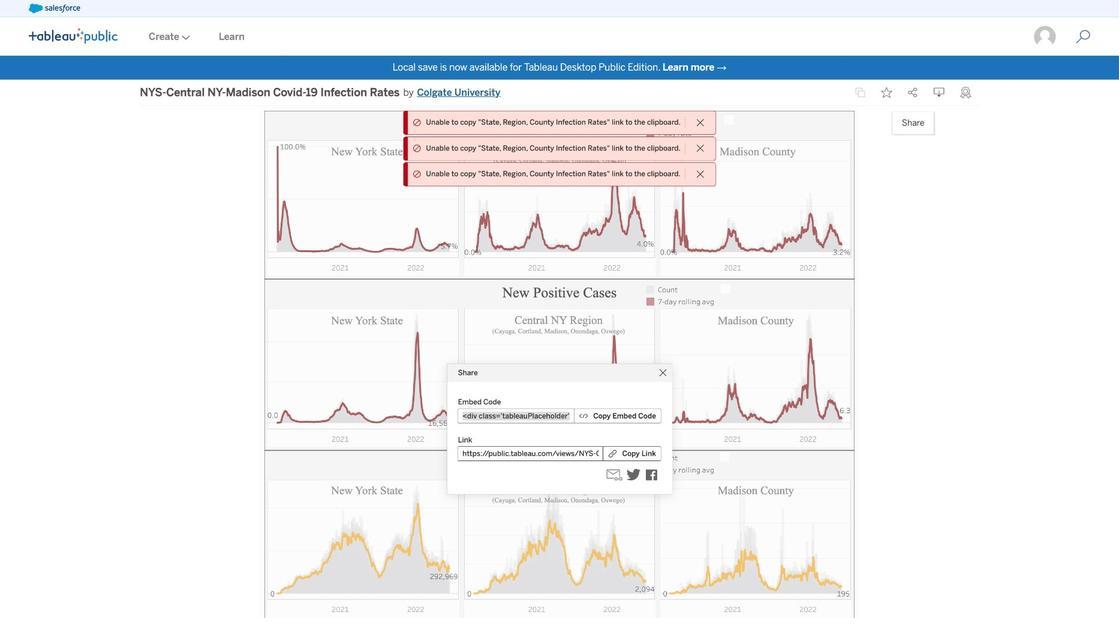 Task type: vqa. For each thing, say whether or not it's contained in the screenshot.
"Tableau Public Viz of the Day" image in the left of the page
no



Task type: describe. For each thing, give the bounding box(es) containing it.
salesforce logo image
[[29, 4, 80, 13]]

t.turtle image
[[1034, 25, 1057, 49]]

favorite button image
[[882, 87, 892, 98]]

download image
[[934, 87, 945, 98]]

nominate for viz of the day image
[[961, 87, 972, 99]]

go to search image
[[1062, 30, 1105, 44]]

share image
[[908, 87, 919, 98]]



Task type: locate. For each thing, give the bounding box(es) containing it.
logo image
[[29, 28, 118, 44]]

disabled by author image
[[855, 87, 866, 98]]

create image
[[179, 35, 190, 40]]



